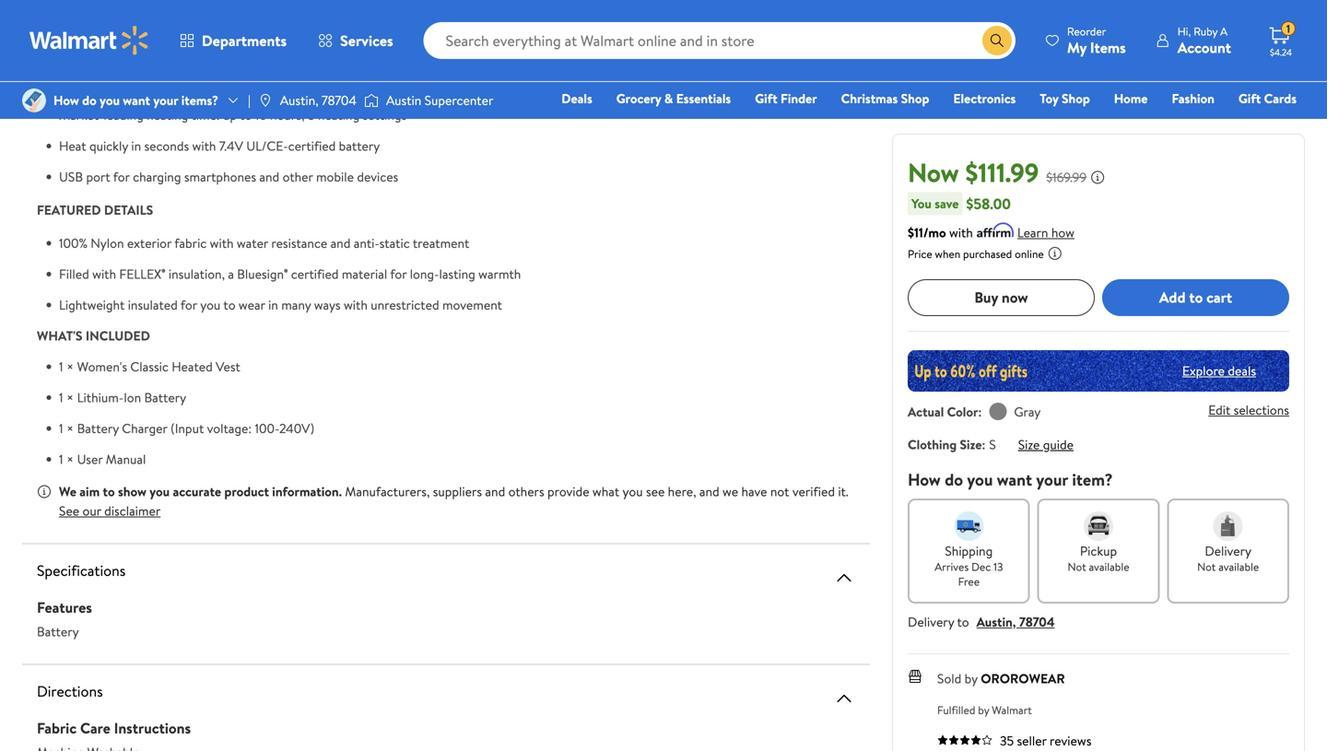 Task type: vqa. For each thing, say whether or not it's contained in the screenshot.
Pets
no



Task type: describe. For each thing, give the bounding box(es) containing it.
0 horizontal spatial water
[[237, 234, 268, 252]]

ororowear
[[981, 669, 1065, 687]]

have inside we aim to show you accurate product information. manufacturers, suppliers and others provide what you see here, and we have not verified it. see our disclaimer
[[741, 483, 767, 501]]

how for how do you want your item?
[[908, 468, 941, 491]]

1 size from the left
[[960, 435, 982, 453]]

× for women's
[[66, 358, 74, 376]]

0 vertical spatial who
[[281, 0, 305, 10]]

this classic heated vest is perfect for ladies who enjoy the outdoors, regardless of the weather! wind and water resistant, this vest is made for women who enjoy gardening, hiking, or pretty much anything that involves the outdoors! you'll never have to worry about being cold again!
[[37, 0, 828, 29]]

legal information image
[[1048, 246, 1062, 261]]

or
[[245, 12, 257, 29]]

for left long-
[[390, 265, 407, 283]]

you'll
[[538, 12, 568, 29]]

buy
[[975, 287, 998, 307]]

charging
[[133, 168, 181, 186]]

port
[[86, 168, 110, 186]]

what
[[593, 483, 620, 501]]

you left the see
[[623, 483, 643, 501]]

settings
[[363, 106, 407, 124]]

by for fulfilled
[[978, 702, 989, 718]]

to down free
[[957, 613, 969, 631]]

how
[[1052, 223, 1075, 241]]

we aim to show you accurate product information. manufacturers, suppliers and others provide what you see here, and we have not verified it. see our disclaimer
[[59, 483, 849, 520]]

being
[[720, 12, 752, 29]]

suppliers
[[433, 483, 482, 501]]

fabric
[[37, 718, 77, 739]]

upper
[[280, 75, 313, 93]]

with right ways
[[344, 296, 368, 314]]

filled with fellex® insulation, a bluesign® certified material for long-lasting warmth
[[59, 265, 521, 283]]

we
[[723, 483, 738, 501]]

× for user
[[66, 450, 74, 468]]

this
[[716, 0, 737, 10]]

to inside this classic heated vest is perfect for ladies who enjoy the outdoors, regardless of the weather! wind and water resistant, this vest is made for women who enjoy gardening, hiking, or pretty much anything that involves the outdoors! you'll never have to worry about being cold again!
[[634, 12, 646, 29]]

collar)
[[368, 75, 403, 93]]

explore deals
[[1182, 362, 1256, 380]]

devices
[[357, 168, 398, 186]]

do for how do you want your items?
[[82, 91, 96, 109]]

1 × lithium-ion battery
[[59, 389, 186, 407]]

classic
[[130, 358, 169, 376]]

and left the other
[[259, 168, 279, 186]]

learn how button
[[1017, 223, 1075, 242]]

delivery not available
[[1197, 542, 1259, 574]]

cold
[[755, 12, 779, 29]]

electronics link
[[945, 88, 1024, 108]]

edit selections
[[1209, 401, 1289, 419]]

want for items?
[[123, 91, 150, 109]]

material
[[342, 265, 387, 283]]

1 × user manual
[[59, 450, 146, 468]]

and right back
[[345, 75, 365, 93]]

1 horizontal spatial austin,
[[977, 613, 1016, 631]]

× for lithium-
[[66, 389, 74, 407]]

grocery & essentials link
[[608, 88, 739, 108]]

1 horizontal spatial heating
[[147, 106, 188, 124]]

gift cards registry
[[1085, 89, 1297, 133]]

1 × battery charger (input voltage: 100-240v)
[[59, 420, 315, 438]]

verified
[[793, 483, 835, 501]]

with right fabric
[[210, 234, 234, 252]]

2 horizontal spatial the
[[496, 0, 514, 10]]

intent image for pickup image
[[1084, 511, 1113, 541]]

do for how do you want your item?
[[945, 468, 963, 491]]

manufacturers,
[[345, 483, 430, 501]]

 image for austin, 78704
[[258, 93, 273, 108]]

product
[[224, 483, 269, 501]]

delivery for not
[[1205, 542, 1252, 560]]

included
[[86, 327, 150, 345]]

walmart
[[992, 702, 1032, 718]]

deals
[[562, 89, 592, 107]]

0 horizontal spatial the
[[341, 0, 360, 10]]

shop for christmas shop
[[901, 89, 929, 107]]

1 vertical spatial certified
[[291, 265, 339, 283]]

1 for 1 × battery charger (input voltage: 100-240v)
[[59, 420, 63, 438]]

specifications
[[37, 561, 126, 581]]

departments
[[202, 30, 287, 51]]

one debit
[[1156, 115, 1218, 133]]

 image for austin supercenter
[[364, 91, 379, 110]]

gift for cards
[[1239, 89, 1261, 107]]

regardless
[[420, 0, 477, 10]]

want for item?
[[997, 468, 1032, 491]]

account
[[1178, 37, 1231, 58]]

seller
[[1017, 732, 1047, 750]]

gift for finder
[[755, 89, 778, 107]]

for up hiking,
[[226, 0, 243, 10]]

featured
[[37, 201, 101, 219]]

2 size from the left
[[1018, 435, 1040, 453]]

240v)
[[279, 420, 315, 438]]

registry link
[[1076, 114, 1140, 134]]

0 horizontal spatial who
[[80, 12, 104, 29]]

care
[[80, 718, 110, 739]]

fulfilled
[[937, 702, 976, 718]]

free
[[958, 574, 980, 589]]

see
[[59, 502, 79, 520]]

fellex®
[[119, 265, 166, 283]]

outdoors!
[[481, 12, 535, 29]]

deals link
[[553, 88, 601, 108]]

: for size
[[982, 435, 986, 453]]

by for sold
[[965, 669, 978, 687]]

0 vertical spatial 78704
[[322, 91, 357, 109]]

$11/mo with
[[908, 223, 973, 241]]

about
[[685, 12, 717, 29]]

35 seller reviews
[[1000, 732, 1092, 750]]

with left 7.4v on the left
[[192, 137, 216, 155]]

wear
[[239, 296, 265, 314]]

wind
[[570, 0, 599, 10]]

explore deals link
[[1175, 354, 1264, 387]]

registry
[[1085, 115, 1132, 133]]

0 horizontal spatial heating
[[88, 75, 129, 93]]

hiking,
[[204, 12, 242, 29]]

movement
[[442, 296, 502, 314]]

zones
[[132, 75, 164, 93]]

battery inside features battery
[[37, 623, 79, 641]]

1 for 1 × lithium-ion battery
[[59, 389, 63, 407]]

shop for toy shop
[[1062, 89, 1090, 107]]

heating system
[[37, 44, 142, 62]]

cart
[[1207, 287, 1232, 307]]

lithium-
[[77, 389, 124, 407]]

100%
[[59, 234, 88, 252]]

show
[[118, 483, 146, 501]]

available for delivery
[[1219, 559, 1259, 574]]

to inside button
[[1189, 287, 1203, 307]]

unrestricted
[[371, 296, 439, 314]]

item?
[[1072, 468, 1113, 491]]

battery
[[339, 137, 380, 155]]

Walmart Site-Wide search field
[[424, 22, 1016, 59]]

gray
[[1014, 403, 1041, 421]]

not
[[770, 483, 789, 501]]

charger
[[122, 420, 167, 438]]

to inside we aim to show you accurate product information. manufacturers, suppliers and others provide what you see here, and we have not verified it. see our disclaimer
[[103, 483, 115, 501]]

right
[[206, 75, 233, 93]]

treatment
[[413, 234, 469, 252]]

christmas shop link
[[833, 88, 938, 108]]



Task type: locate. For each thing, give the bounding box(es) containing it.
0 vertical spatial austin,
[[280, 91, 318, 109]]

gift left finder
[[755, 89, 778, 107]]

who down classic
[[80, 12, 104, 29]]

: left s
[[982, 435, 986, 453]]

not inside delivery not available
[[1197, 559, 1216, 574]]

delivery down the arrives
[[908, 613, 954, 631]]

grocery
[[616, 89, 661, 107]]

0 horizontal spatial how
[[53, 91, 79, 109]]

available inside delivery not available
[[1219, 559, 1259, 574]]

2 gift from the left
[[1239, 89, 1261, 107]]

who up pretty
[[281, 0, 305, 10]]

0 horizontal spatial vest
[[144, 0, 167, 10]]

and left anti-
[[331, 234, 351, 252]]

walmart image
[[29, 26, 149, 55]]

shop inside toy shop link
[[1062, 89, 1090, 107]]

× left user
[[66, 450, 74, 468]]

shipping arrives dec 13 free
[[935, 542, 1003, 589]]

0 horizontal spatial gift
[[755, 89, 778, 107]]

perfect
[[181, 0, 223, 10]]

1 vertical spatial enjoy
[[107, 12, 137, 29]]

learn more about strikethrough prices image
[[1090, 170, 1105, 185]]

by
[[965, 669, 978, 687], [978, 702, 989, 718]]

is up cold
[[766, 0, 775, 10]]

bluesign®
[[237, 265, 288, 283]]

1 horizontal spatial water
[[626, 0, 658, 10]]

directions image
[[833, 688, 855, 710]]

enjoy
[[308, 0, 338, 10], [107, 12, 137, 29]]

1 horizontal spatial the
[[459, 12, 478, 29]]

not down intent image for pickup
[[1068, 559, 1086, 574]]

1 horizontal spatial not
[[1197, 559, 1216, 574]]

2 shop from the left
[[1062, 89, 1090, 107]]

1 vertical spatial in
[[268, 296, 278, 314]]

enjoy up the much
[[308, 0, 338, 10]]

and left we
[[699, 483, 720, 501]]

0 vertical spatial in
[[131, 137, 141, 155]]

is up gardening,
[[170, 0, 178, 10]]

1 × from the top
[[66, 358, 74, 376]]

and left others
[[485, 483, 505, 501]]

1 up "1 × user manual"
[[59, 420, 63, 438]]

0 horizontal spatial your
[[153, 91, 178, 109]]

1 horizontal spatial shop
[[1062, 89, 1090, 107]]

to left wear
[[223, 296, 236, 314]]

0 horizontal spatial austin,
[[280, 91, 318, 109]]

not for delivery
[[1197, 559, 1216, 574]]

1 available from the left
[[1089, 559, 1130, 574]]

you down the insulation,
[[200, 296, 221, 314]]

delivery down 'intent image for delivery'
[[1205, 542, 1252, 560]]

water up worry
[[626, 0, 658, 10]]

0 horizontal spatial by
[[965, 669, 978, 687]]

0 vertical spatial delivery
[[1205, 542, 1252, 560]]

not down 'intent image for delivery'
[[1197, 559, 1216, 574]]

battery down the features
[[37, 623, 79, 641]]

market-
[[59, 106, 104, 124]]

gift inside the gift cards registry
[[1239, 89, 1261, 107]]

1 vertical spatial by
[[978, 702, 989, 718]]

have right 'never'
[[605, 12, 631, 29]]

1 for 1
[[1287, 21, 1291, 37]]

intent image for shipping image
[[954, 511, 984, 541]]

you save $58.00
[[912, 193, 1011, 214]]

our
[[83, 502, 101, 520]]

affirm image
[[977, 222, 1014, 237]]

to left cart
[[1189, 287, 1203, 307]]

s
[[989, 435, 996, 453]]

long-
[[410, 265, 439, 283]]

heating
[[88, 75, 129, 93], [147, 106, 188, 124], [318, 106, 360, 124]]

0 vertical spatial by
[[965, 669, 978, 687]]

|
[[248, 91, 251, 109]]

search icon image
[[990, 33, 1005, 48]]

gift finder
[[755, 89, 817, 107]]

1 horizontal spatial do
[[945, 468, 963, 491]]

0 horizontal spatial size
[[960, 435, 982, 453]]

2 × from the top
[[66, 389, 74, 407]]

how for how do you want your items?
[[53, 91, 79, 109]]

toy shop link
[[1032, 88, 1098, 108]]

how do you want your items?
[[53, 91, 218, 109]]

gift
[[755, 89, 778, 107], [1239, 89, 1261, 107]]

1 horizontal spatial size
[[1018, 435, 1040, 453]]

smartphones
[[184, 168, 256, 186]]

specifications image
[[833, 567, 855, 589]]

the up outdoors!
[[496, 0, 514, 10]]

want left (left
[[123, 91, 150, 109]]

classic
[[62, 0, 99, 10]]

to left worry
[[634, 12, 646, 29]]

0 vertical spatial :
[[978, 403, 982, 421]]

do left leading
[[82, 91, 96, 109]]

departments button
[[164, 18, 302, 63]]

1 shop from the left
[[901, 89, 929, 107]]

1 horizontal spatial 78704
[[1019, 613, 1055, 631]]

1 horizontal spatial by
[[978, 702, 989, 718]]

have inside this classic heated vest is perfect for ladies who enjoy the outdoors, regardless of the weather! wind and water resistant, this vest is made for women who enjoy gardening, hiking, or pretty much anything that involves the outdoors! you'll never have to worry about being cold again!
[[605, 12, 631, 29]]

0 horizontal spatial is
[[170, 0, 178, 10]]

× left women's
[[66, 358, 74, 376]]

your down the guide
[[1036, 468, 1068, 491]]

0 vertical spatial want
[[123, 91, 150, 109]]

involves
[[411, 12, 456, 29]]

want down size guide
[[997, 468, 1032, 491]]

by right fulfilled
[[978, 702, 989, 718]]

3 × from the top
[[66, 420, 74, 438]]

Search search field
[[424, 22, 1016, 59]]

pocket,
[[236, 75, 277, 93]]

shop inside christmas shop link
[[901, 89, 929, 107]]

0 horizontal spatial have
[[605, 12, 631, 29]]

1 horizontal spatial have
[[741, 483, 767, 501]]

debit
[[1186, 115, 1218, 133]]

with up when
[[949, 223, 973, 241]]

your for item?
[[1036, 468, 1068, 491]]

0 vertical spatial your
[[153, 91, 178, 109]]

price
[[908, 246, 932, 262]]

lasting
[[439, 265, 475, 283]]

1 vertical spatial who
[[80, 12, 104, 29]]

and inside this classic heated vest is perfect for ladies who enjoy the outdoors, regardless of the weather! wind and water resistant, this vest is made for women who enjoy gardening, hiking, or pretty much anything that involves the outdoors! you'll never have to worry about being cold again!
[[602, 0, 623, 10]]

0 vertical spatial battery
[[144, 389, 186, 407]]

here,
[[668, 483, 696, 501]]

1 vertical spatial :
[[982, 435, 986, 453]]

1 vest from the left
[[144, 0, 167, 10]]

1 vertical spatial austin,
[[977, 613, 1016, 631]]

gift left cards
[[1239, 89, 1261, 107]]

1 vertical spatial your
[[1036, 468, 1068, 491]]

selections
[[1234, 401, 1289, 419]]

actual
[[908, 403, 944, 421]]

clothing
[[908, 435, 957, 453]]

1 gift from the left
[[755, 89, 778, 107]]

heating up seconds
[[147, 106, 188, 124]]

vest up cold
[[740, 0, 763, 10]]

fabric
[[174, 234, 207, 252]]

edit selections button
[[1209, 401, 1289, 419]]

in right quickly
[[131, 137, 141, 155]]

2 not from the left
[[1197, 559, 1216, 574]]

up
[[223, 106, 237, 124]]

pickup
[[1080, 542, 1117, 560]]

4 × from the top
[[66, 450, 74, 468]]

1 vertical spatial do
[[945, 468, 963, 491]]

have
[[605, 12, 631, 29], [741, 483, 767, 501]]

0 vertical spatial certified
[[288, 137, 336, 155]]

0 vertical spatial have
[[605, 12, 631, 29]]

now
[[1002, 287, 1028, 307]]

1 horizontal spatial  image
[[364, 91, 379, 110]]

hours;
[[270, 106, 305, 124]]

1 horizontal spatial &
[[664, 89, 673, 107]]

ways
[[314, 296, 341, 314]]

78704 up ororowear
[[1019, 613, 1055, 631]]

0 vertical spatial water
[[626, 0, 658, 10]]

1 vertical spatial water
[[237, 234, 268, 252]]

size guide button
[[1018, 435, 1074, 453]]

how up heat
[[53, 91, 79, 109]]

you down s
[[967, 468, 993, 491]]

: up clothing size : s at bottom right
[[978, 403, 982, 421]]

1 vertical spatial how
[[908, 468, 941, 491]]

exterior
[[127, 234, 172, 252]]

0 vertical spatial how
[[53, 91, 79, 109]]

1 horizontal spatial available
[[1219, 559, 1259, 574]]

to left 10
[[240, 106, 252, 124]]

0 vertical spatial do
[[82, 91, 96, 109]]

78704 right 3
[[322, 91, 357, 109]]

2 vertical spatial battery
[[37, 623, 79, 641]]

4 stars out of 5, based on 35 seller reviews element
[[937, 734, 993, 745]]

hi, ruby a account
[[1178, 24, 1231, 58]]

to right aim
[[103, 483, 115, 501]]

1 vertical spatial battery
[[77, 420, 119, 438]]

$11/mo
[[908, 223, 946, 241]]

1 horizontal spatial vest
[[740, 0, 763, 10]]

1
[[1287, 21, 1291, 37], [59, 358, 63, 376], [59, 389, 63, 407], [59, 420, 63, 438], [59, 450, 63, 468]]

× for battery
[[66, 420, 74, 438]]

items
[[1090, 37, 1126, 58]]

not inside pickup not available
[[1068, 559, 1086, 574]]

is
[[170, 0, 178, 10], [766, 0, 775, 10]]

available inside pickup not available
[[1089, 559, 1130, 574]]

the up anything
[[341, 0, 360, 10]]

0 horizontal spatial 78704
[[322, 91, 357, 109]]

static
[[379, 234, 410, 252]]

color
[[947, 403, 978, 421]]

0 horizontal spatial shop
[[901, 89, 929, 107]]

one debit link
[[1147, 114, 1226, 134]]

 image
[[364, 91, 379, 110], [258, 93, 273, 108]]

and right wind
[[602, 0, 623, 10]]

0 vertical spatial enjoy
[[308, 0, 338, 10]]

how down clothing
[[908, 468, 941, 491]]

reviews
[[1050, 732, 1092, 750]]

battery right ion
[[144, 389, 186, 407]]

1 is from the left
[[170, 0, 178, 10]]

size left s
[[960, 435, 982, 453]]

resistant,
[[661, 0, 713, 10]]

available for pickup
[[1089, 559, 1130, 574]]

delivery inside delivery not available
[[1205, 542, 1252, 560]]

buy now
[[975, 287, 1028, 307]]

water up "bluesign®"
[[237, 234, 268, 252]]

1 vertical spatial delivery
[[908, 613, 954, 631]]

& right (left
[[194, 75, 203, 93]]

have right we
[[741, 483, 767, 501]]

learn how
[[1017, 223, 1075, 241]]

shop right toy
[[1062, 89, 1090, 107]]

not for pickup
[[1068, 559, 1086, 574]]

× left the lithium-
[[66, 389, 74, 407]]

(input
[[170, 420, 204, 438]]

in right wear
[[268, 296, 278, 314]]

enjoy down heated
[[107, 12, 137, 29]]

features battery
[[37, 597, 92, 641]]

online
[[1015, 246, 1044, 262]]

 image left austin
[[364, 91, 379, 110]]

1 not from the left
[[1068, 559, 1086, 574]]

water inside this classic heated vest is perfect for ladies who enjoy the outdoors, regardless of the weather! wind and water resistant, this vest is made for women who enjoy gardening, hiking, or pretty much anything that involves the outdoors! you'll never have to worry about being cold again!
[[626, 0, 658, 10]]

gardening,
[[140, 12, 200, 29]]

up to sixty percent off deals. shop now. image
[[908, 350, 1289, 391]]

ruby
[[1194, 24, 1218, 39]]

that
[[384, 12, 408, 29]]

save
[[935, 194, 959, 212]]

7.4v
[[219, 137, 243, 155]]

learn
[[1017, 223, 1048, 241]]

deals
[[1228, 362, 1256, 380]]

1 horizontal spatial want
[[997, 468, 1032, 491]]

do down clothing size : s at bottom right
[[945, 468, 963, 491]]

the down regardless
[[459, 12, 478, 29]]

pretty
[[260, 12, 295, 29]]

0 horizontal spatial &
[[194, 75, 203, 93]]

heating right 3
[[318, 106, 360, 124]]

reorder
[[1067, 24, 1106, 39]]

system
[[95, 44, 142, 62]]

0 horizontal spatial delivery
[[908, 613, 954, 631]]

to
[[634, 12, 646, 29], [240, 106, 252, 124], [1189, 287, 1203, 307], [223, 296, 236, 314], [103, 483, 115, 501], [957, 613, 969, 631]]

vest up gardening,
[[144, 0, 167, 10]]

the
[[341, 0, 360, 10], [496, 0, 514, 10], [459, 12, 478, 29]]

your left items?
[[153, 91, 178, 109]]

anti-
[[354, 234, 379, 252]]

0 horizontal spatial in
[[131, 137, 141, 155]]

& right grocery
[[664, 89, 673, 107]]

0 horizontal spatial enjoy
[[107, 12, 137, 29]]

1 for 1 × user manual
[[59, 450, 63, 468]]

add
[[1159, 287, 1186, 307]]

by right sold
[[965, 669, 978, 687]]

four
[[59, 75, 85, 93]]

supercenter
[[425, 91, 493, 109]]

× up "1 × user manual"
[[66, 420, 74, 438]]

2 vest from the left
[[740, 0, 763, 10]]

: for color
[[978, 403, 982, 421]]

0 horizontal spatial not
[[1068, 559, 1086, 574]]

0 horizontal spatial want
[[123, 91, 150, 109]]

13
[[994, 559, 1003, 574]]

cards
[[1264, 89, 1297, 107]]

certified up ways
[[291, 265, 339, 283]]

essentials
[[676, 89, 731, 107]]

shop right the christmas
[[901, 89, 929, 107]]

available down intent image for pickup
[[1089, 559, 1130, 574]]

my
[[1067, 37, 1087, 58]]

1 vertical spatial 78704
[[1019, 613, 1055, 631]]

1 horizontal spatial is
[[766, 0, 775, 10]]

quickly
[[89, 137, 128, 155]]

for up again!
[[812, 0, 828, 10]]

1 horizontal spatial delivery
[[1205, 542, 1252, 560]]

water
[[626, 0, 658, 10], [237, 234, 268, 252]]

size left the guide
[[1018, 435, 1040, 453]]

battery down the lithium-
[[77, 420, 119, 438]]

it.
[[838, 483, 849, 501]]

1 left user
[[59, 450, 63, 468]]

heated
[[102, 0, 140, 10]]

home
[[1114, 89, 1148, 107]]

clothing size : s
[[908, 435, 996, 453]]

1 horizontal spatial your
[[1036, 468, 1068, 491]]

for down the insulation,
[[181, 296, 197, 314]]

1 horizontal spatial gift
[[1239, 89, 1261, 107]]

your for items?
[[153, 91, 178, 109]]

ul/ce-
[[246, 137, 288, 155]]

1 vertical spatial have
[[741, 483, 767, 501]]

fashion link
[[1164, 88, 1223, 108]]

1 vertical spatial want
[[997, 468, 1032, 491]]

delivery
[[1205, 542, 1252, 560], [908, 613, 954, 631]]

for
[[226, 0, 243, 10], [812, 0, 828, 10], [113, 168, 130, 186], [390, 265, 407, 283], [181, 296, 197, 314]]

2 is from the left
[[766, 0, 775, 10]]

you right four
[[100, 91, 120, 109]]

1 for 1 × women's classic heated vest
[[59, 358, 63, 376]]

1 horizontal spatial enjoy
[[308, 0, 338, 10]]

1 left the lithium-
[[59, 389, 63, 407]]

1 horizontal spatial who
[[281, 0, 305, 10]]

for right port
[[113, 168, 130, 186]]

delivery for to
[[908, 613, 954, 631]]

accurate
[[173, 483, 221, 501]]

2 available from the left
[[1219, 559, 1259, 574]]

outdoors,
[[363, 0, 417, 10]]

with right filled at the left top
[[92, 265, 116, 283]]

0 horizontal spatial do
[[82, 91, 96, 109]]

certified down 3
[[288, 137, 336, 155]]

1 down what's
[[59, 358, 63, 376]]

certified
[[288, 137, 336, 155], [291, 265, 339, 283]]

 image
[[22, 88, 46, 112]]

0 horizontal spatial available
[[1089, 559, 1130, 574]]

1 up $4.24
[[1287, 21, 1291, 37]]

actual color :
[[908, 403, 982, 421]]

intent image for delivery image
[[1214, 511, 1243, 541]]

grocery & essentials
[[616, 89, 731, 107]]

1 horizontal spatial how
[[908, 468, 941, 491]]

you right show
[[150, 483, 170, 501]]

1 horizontal spatial in
[[268, 296, 278, 314]]

 image right '|'
[[258, 93, 273, 108]]

0 horizontal spatial  image
[[258, 93, 273, 108]]

2 horizontal spatial heating
[[318, 106, 360, 124]]

shipping
[[945, 542, 993, 560]]

available down 'intent image for delivery'
[[1219, 559, 1259, 574]]

heating down system
[[88, 75, 129, 93]]

3
[[308, 106, 315, 124]]



